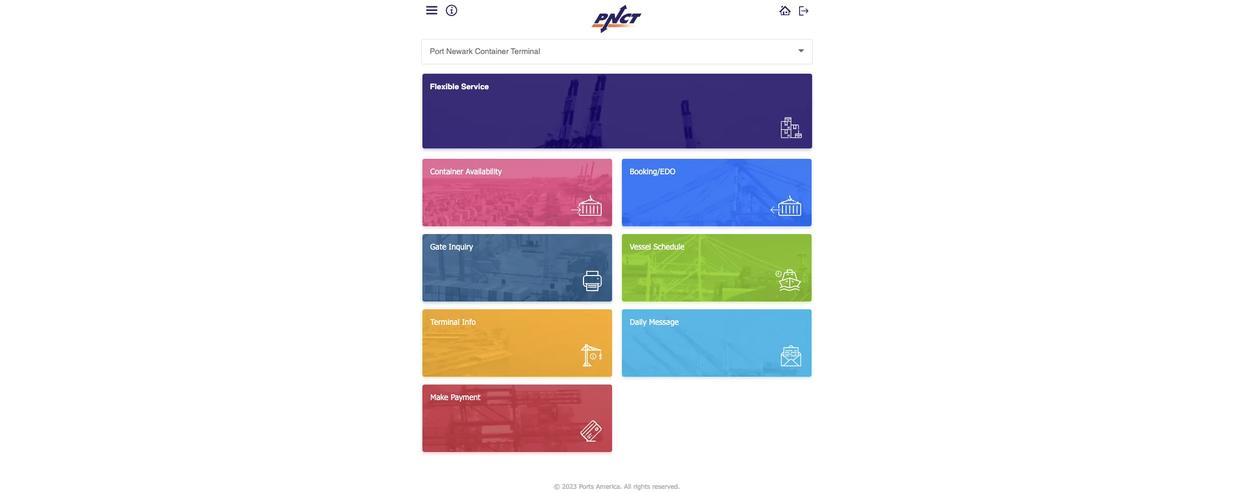 Task type: vqa. For each thing, say whether or not it's contained in the screenshot.
Home
no



Task type: locate. For each thing, give the bounding box(es) containing it.
main content
[[418, 69, 817, 494]]

daily message
[[630, 318, 679, 327]]

service
[[461, 82, 489, 91]]

container
[[475, 47, 509, 56], [430, 167, 464, 176]]

daily
[[630, 318, 647, 327]]

container availability link
[[423, 159, 612, 227]]

america.
[[597, 483, 623, 491]]

terminal info link
[[423, 310, 612, 378]]

container inside banner
[[475, 47, 509, 56]]

info
[[462, 318, 476, 327]]

port newark container terminal
[[430, 47, 540, 56]]

message
[[649, 318, 679, 327]]

container left the availability
[[430, 167, 464, 176]]

gate inquiry link
[[423, 235, 612, 302]]

1 horizontal spatial container
[[475, 47, 509, 56]]

flexible service button
[[422, 74, 812, 149]]

make payment link
[[423, 385, 612, 453]]

vessel schedule link
[[622, 235, 812, 302]]

vessel
[[630, 243, 651, 252]]

port america logo image
[[591, 0, 643, 33]]

0 horizontal spatial container
[[430, 167, 464, 176]]

©
[[554, 483, 561, 491]]

0 horizontal spatial terminal
[[430, 318, 460, 327]]

rights
[[634, 483, 651, 491]]

container right newark
[[475, 47, 509, 56]]

1 vertical spatial container
[[430, 167, 464, 176]]

newark
[[446, 47, 473, 56]]

gate inquiry
[[430, 243, 473, 252]]

ports
[[580, 483, 594, 491]]

1 vertical spatial terminal
[[430, 318, 460, 327]]

flexible
[[430, 82, 459, 91]]

0 vertical spatial container
[[475, 47, 509, 56]]

port
[[430, 47, 444, 56]]

1 horizontal spatial terminal
[[511, 47, 540, 56]]

make
[[430, 393, 449, 403]]

terminal
[[511, 47, 540, 56], [430, 318, 460, 327]]

0 vertical spatial terminal
[[511, 47, 540, 56]]

booking/edo link
[[622, 159, 812, 227]]

gate
[[430, 243, 447, 252]]

all
[[625, 483, 632, 491]]

container availability
[[430, 167, 502, 176]]

container inside main content
[[430, 167, 464, 176]]



Task type: describe. For each thing, give the bounding box(es) containing it.
make payment
[[430, 393, 481, 403]]

port newark container terminal banner
[[418, 0, 817, 65]]

© 2023 ports america. all rights reserved. footer
[[414, 480, 820, 494]]

© 2023 ports america. all rights reserved.
[[554, 483, 680, 491]]

schedule
[[654, 243, 685, 252]]

inquiry
[[449, 243, 473, 252]]

payment
[[451, 393, 481, 403]]

terminal info
[[430, 318, 476, 327]]

reserved.
[[653, 483, 680, 491]]

flexible service
[[430, 82, 489, 91]]

main content containing container availability
[[418, 69, 817, 494]]

vessel schedule
[[630, 243, 685, 252]]

availability
[[466, 167, 502, 176]]

daily message link
[[622, 310, 812, 378]]

terminal inside terminal info link
[[430, 318, 460, 327]]

2023
[[563, 483, 577, 491]]

booking/edo
[[630, 167, 676, 176]]

terminal inside port newark container terminal banner
[[511, 47, 540, 56]]



